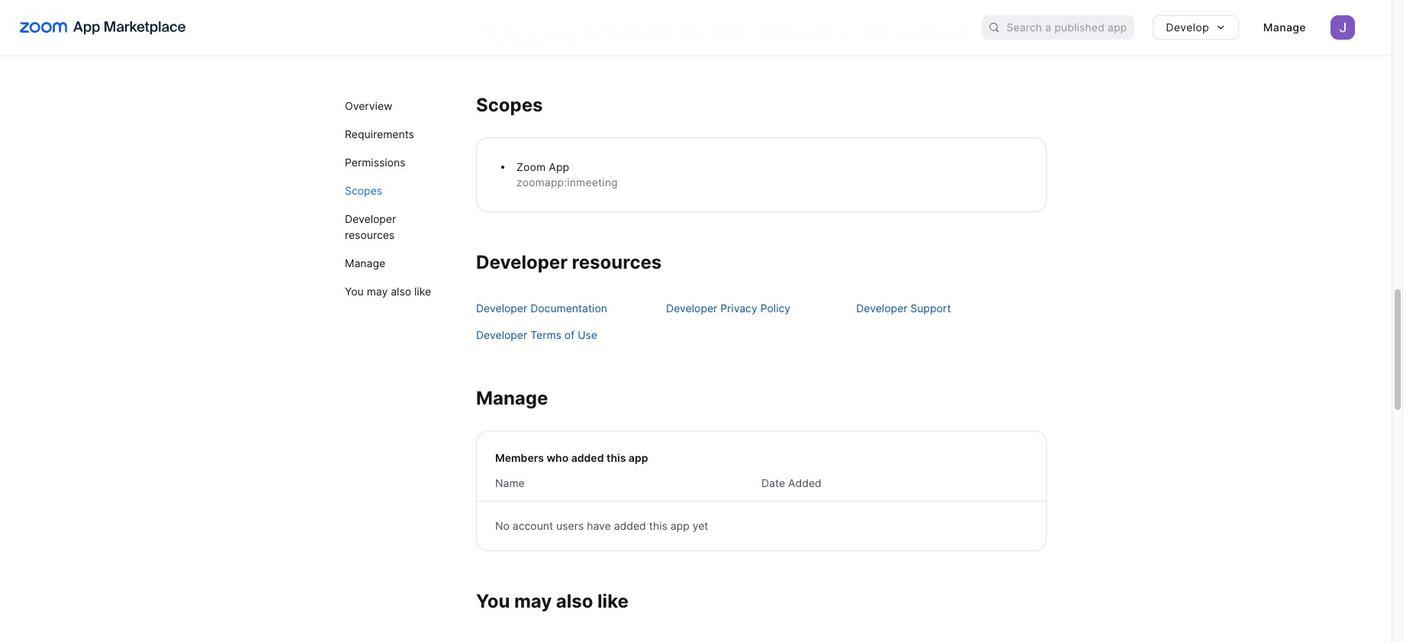 Task type: vqa. For each thing, say whether or not it's contained in the screenshot.
'Lanes - engaging scenario-based virtual training'
no



Task type: locate. For each thing, give the bounding box(es) containing it.
scopes link
[[345, 176, 449, 205]]

use
[[578, 328, 598, 341]]

developer for developer resources link
[[345, 212, 396, 225]]

developer terms of use
[[476, 328, 598, 341]]

when
[[977, 24, 1004, 37]]

manage inside button
[[1264, 21, 1307, 34]]

developer down the scopes link
[[345, 212, 396, 225]]

0 vertical spatial this
[[607, 451, 626, 464]]

1 vertical spatial developer resources
[[476, 251, 662, 273]]

you down no
[[476, 590, 510, 612]]

name
[[495, 476, 525, 489]]

overview
[[345, 99, 393, 112]]

may down manage link
[[367, 285, 388, 298]]

outside
[[802, 24, 839, 37]]

0 horizontal spatial of
[[565, 328, 575, 341]]

app
[[501, 24, 520, 37], [1027, 24, 1046, 37], [629, 451, 648, 464], [671, 519, 690, 532]]

1 horizontal spatial may
[[514, 590, 552, 612]]

developer left support
[[857, 301, 908, 314]]

1 vertical spatial added
[[614, 519, 646, 532]]

this
[[607, 451, 626, 464], [649, 519, 668, 532]]

you may also like
[[345, 285, 431, 298], [476, 590, 629, 612]]

1 vertical spatial you may also like
[[476, 590, 629, 612]]

and
[[955, 24, 974, 37]]

0 vertical spatial zoom
[[864, 24, 893, 37]]

0 vertical spatial of
[[842, 24, 852, 37]]

documentation
[[531, 301, 608, 314]]

0 horizontal spatial zoom
[[517, 160, 546, 173]]

2 horizontal spatial manage
[[1264, 21, 1307, 34]]

developer up "developer documentation" on the top of the page
[[476, 251, 568, 273]]

also down users
[[556, 590, 594, 612]]

developer resources
[[345, 212, 396, 241], [476, 251, 662, 273]]

the right access
[[582, 24, 599, 37]]

also down manage link
[[391, 285, 412, 298]]

may down account
[[514, 590, 552, 612]]

developer support link
[[857, 294, 1047, 321]]

1 vertical spatial resources
[[572, 251, 662, 273]]

0 horizontal spatial resources
[[345, 228, 395, 241]]

this left yet
[[649, 519, 668, 532]]

terms
[[531, 328, 562, 341]]

0 vertical spatial like
[[415, 285, 431, 298]]

you
[[345, 285, 364, 298], [476, 590, 510, 612]]

0 vertical spatial you may also like
[[345, 285, 431, 298]]

1 horizontal spatial this
[[649, 519, 668, 532]]

have
[[587, 519, 611, 532]]

zoom left app
[[517, 160, 546, 173]]

1 horizontal spatial added
[[614, 519, 646, 532]]

added right who
[[572, 451, 604, 464]]

you may also like link
[[345, 277, 449, 305]]

0 horizontal spatial this
[[607, 451, 626, 464]]

also
[[391, 285, 412, 298], [556, 590, 594, 612]]

developer resources up manage link
[[345, 212, 396, 241]]

developer left terms
[[476, 328, 528, 341]]

you down manage link
[[345, 285, 364, 298]]

including
[[753, 24, 799, 37]]

0 horizontal spatial the
[[582, 24, 599, 37]]

developer documentation link
[[476, 294, 667, 321]]

1 horizontal spatial the
[[1007, 24, 1024, 37]]

overview link
[[345, 92, 449, 120]]

added
[[572, 451, 604, 464], [614, 519, 646, 532]]

scopes
[[476, 94, 543, 116], [345, 184, 383, 197]]

1 vertical spatial also
[[556, 590, 594, 612]]

developer for the developer documentation link
[[476, 301, 528, 314]]

0 horizontal spatial added
[[572, 451, 604, 464]]

requirements
[[345, 127, 414, 140]]

0 vertical spatial you
[[345, 285, 364, 298]]

not
[[487, 40, 504, 53]]

Search text field
[[1007, 16, 1135, 39]]

developer resources link
[[345, 205, 449, 249]]

0 horizontal spatial like
[[415, 285, 431, 298]]

1 horizontal spatial of
[[842, 24, 852, 37]]

may
[[367, 285, 388, 298], [514, 590, 552, 612]]

like
[[415, 285, 431, 298], [598, 590, 629, 612]]

developer inside "link"
[[667, 301, 718, 314]]

1 horizontal spatial like
[[598, 590, 629, 612]]

1 horizontal spatial scopes
[[476, 94, 543, 116]]

1 vertical spatial zoom
[[517, 160, 546, 173]]

zoom
[[864, 24, 893, 37], [517, 160, 546, 173]]

date
[[762, 476, 786, 489]]

1 vertical spatial may
[[514, 590, 552, 612]]

scopes down "not"
[[476, 94, 543, 116]]

manage
[[1264, 21, 1307, 34], [345, 257, 386, 269], [476, 387, 548, 409]]

developer support
[[857, 301, 952, 314]]

0 vertical spatial developer resources
[[345, 212, 396, 241]]

developer for the developer support link
[[857, 301, 908, 314]]

0 vertical spatial manage
[[1264, 21, 1307, 34]]

banner
[[0, 0, 1392, 55]]

developer up developer terms of use
[[476, 301, 528, 314]]

resources up the developer documentation link
[[572, 251, 662, 273]]

0 horizontal spatial manage
[[345, 257, 386, 269]]

developer
[[345, 212, 396, 225], [476, 251, 568, 273], [476, 301, 528, 314], [667, 301, 718, 314], [857, 301, 908, 314], [476, 328, 528, 341]]

requirements link
[[345, 120, 449, 148]]

developer for developer terms of use link
[[476, 328, 528, 341]]

actively
[[507, 40, 546, 53]]

resources up manage link
[[345, 228, 395, 241]]

of
[[842, 24, 852, 37], [565, 328, 575, 341]]

of left use
[[565, 328, 575, 341]]

1 horizontal spatial resources
[[572, 251, 662, 273]]

0 horizontal spatial scopes
[[345, 184, 383, 197]]

of left a
[[842, 24, 852, 37]]

1 vertical spatial you
[[476, 590, 510, 612]]

scopes down permissions
[[345, 184, 383, 197]]

the right the when
[[1007, 24, 1024, 37]]

zoom right a
[[864, 24, 893, 37]]

yet
[[693, 519, 709, 532]]

0 vertical spatial may
[[367, 285, 388, 298]]

1 vertical spatial scopes
[[345, 184, 383, 197]]

added right have
[[614, 519, 646, 532]]

following
[[602, 24, 647, 37]]

developer left privacy
[[667, 301, 718, 314]]

experience
[[896, 24, 952, 37]]

1 vertical spatial manage
[[345, 257, 386, 269]]

this right who
[[607, 451, 626, 464]]

the
[[582, 24, 599, 37], [1007, 24, 1024, 37]]

manage for manage button
[[1264, 21, 1307, 34]]

in
[[549, 40, 558, 53]]

resources
[[345, 228, 395, 241], [572, 251, 662, 273]]

0 vertical spatial also
[[391, 285, 412, 298]]

use.
[[561, 40, 582, 53]]

1 horizontal spatial zoom
[[864, 24, 893, 37]]

1 vertical spatial of
[[565, 328, 575, 341]]

developer resources up documentation
[[476, 251, 662, 273]]

this app can access the following information anytime including outside of a zoom experience and when the app is not actively in use.
[[476, 24, 1046, 53]]

2 vertical spatial manage
[[476, 387, 548, 409]]

1 horizontal spatial also
[[556, 590, 594, 612]]

of inside the this app can access the following information anytime including outside of a zoom experience and when the app is not actively in use.
[[842, 24, 852, 37]]

0 horizontal spatial may
[[367, 285, 388, 298]]

0 vertical spatial resources
[[345, 228, 395, 241]]



Task type: describe. For each thing, give the bounding box(es) containing it.
1 vertical spatial this
[[649, 519, 668, 532]]

0 horizontal spatial you may also like
[[345, 285, 431, 298]]

support
[[911, 301, 952, 314]]

1 horizontal spatial you may also like
[[476, 590, 629, 612]]

0 horizontal spatial also
[[391, 285, 412, 298]]

account
[[513, 519, 554, 532]]

policy
[[761, 301, 791, 314]]

zoom app
[[517, 160, 570, 173]]

zoomapp:inmeeting
[[517, 175, 618, 188]]

develop button
[[1154, 15, 1240, 40]]

a
[[855, 24, 861, 37]]

developer documentation
[[476, 301, 608, 314]]

0 horizontal spatial you
[[345, 285, 364, 298]]

members who added this app
[[495, 451, 648, 464]]

developer privacy policy
[[667, 301, 791, 314]]

information
[[650, 24, 707, 37]]

0 vertical spatial added
[[572, 451, 604, 464]]

search a published app element
[[983, 15, 1135, 40]]

developer terms of use link
[[476, 321, 667, 348]]

permissions
[[345, 156, 406, 169]]

manage button
[[1252, 15, 1319, 40]]

0 horizontal spatial developer resources
[[345, 212, 396, 241]]

1 vertical spatial like
[[598, 590, 629, 612]]

manage for manage link
[[345, 257, 386, 269]]

1 the from the left
[[582, 24, 599, 37]]

this
[[476, 24, 498, 37]]

developer for developer privacy policy "link"
[[667, 301, 718, 314]]

is
[[476, 40, 484, 53]]

added
[[789, 476, 822, 489]]

can
[[523, 24, 541, 37]]

manage link
[[345, 249, 449, 277]]

date added
[[762, 476, 822, 489]]

develop
[[1167, 21, 1210, 34]]

0 vertical spatial scopes
[[476, 94, 543, 116]]

developer privacy policy link
[[667, 294, 857, 321]]

2 the from the left
[[1007, 24, 1024, 37]]

privacy
[[721, 301, 758, 314]]

banner containing develop
[[0, 0, 1392, 55]]

app
[[549, 160, 570, 173]]

no account users have added this app yet
[[495, 519, 709, 532]]

users
[[557, 519, 584, 532]]

permissions link
[[345, 148, 449, 176]]

1 horizontal spatial you
[[476, 590, 510, 612]]

members
[[495, 451, 544, 464]]

who
[[547, 451, 569, 464]]

zoom inside the this app can access the following information anytime including outside of a zoom experience and when the app is not actively in use.
[[864, 24, 893, 37]]

anytime
[[710, 24, 750, 37]]

resources inside developer resources link
[[345, 228, 395, 241]]

1 horizontal spatial manage
[[476, 387, 548, 409]]

no
[[495, 519, 510, 532]]

access
[[544, 24, 579, 37]]

1 horizontal spatial developer resources
[[476, 251, 662, 273]]



